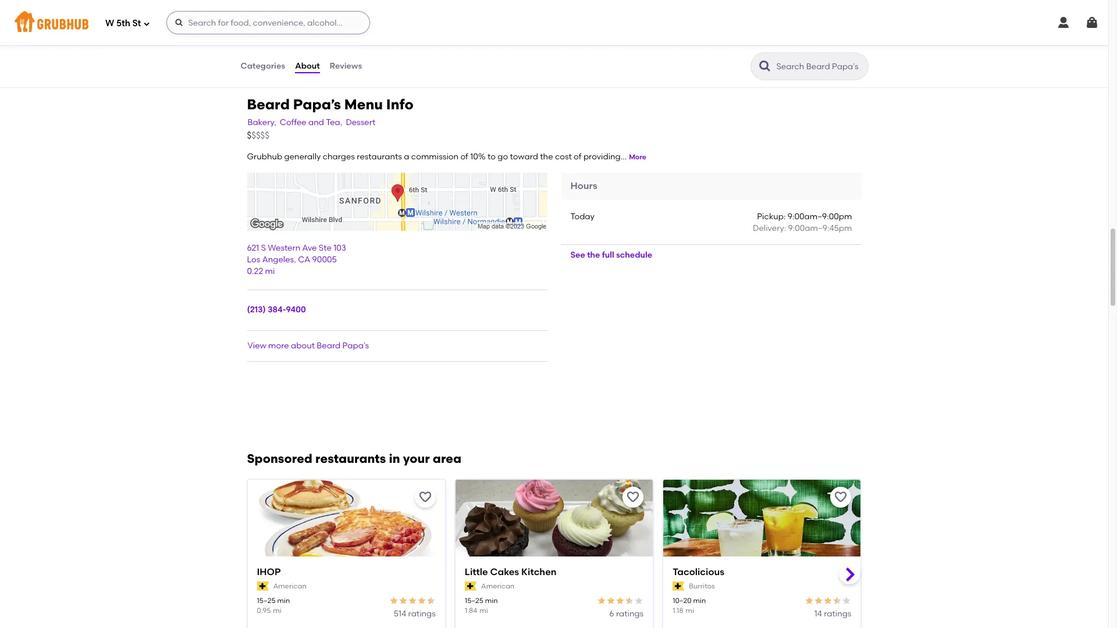 Task type: vqa. For each thing, say whether or not it's contained in the screenshot.
IHOP
yes



Task type: locate. For each thing, give the bounding box(es) containing it.
3 ratings from the left
[[824, 609, 852, 619]]

1 horizontal spatial ratings
[[616, 609, 644, 619]]

0 horizontal spatial save this restaurant image
[[418, 491, 432, 505]]

mi for little cakes kitchen
[[480, 607, 488, 615]]

little cakes kitchen
[[465, 567, 557, 578]]

of left 10%
[[460, 152, 468, 162]]

min for ihop
[[277, 597, 290, 605]]

3 save this restaurant button from the left
[[831, 487, 852, 508]]

papa's right about
[[342, 341, 369, 351]]

ratings
[[408, 609, 436, 619], [616, 609, 644, 619], [824, 609, 852, 619]]

1 horizontal spatial save this restaurant image
[[834, 491, 848, 505]]

1 horizontal spatial min
[[485, 597, 498, 605]]

ratings for tacolicious
[[824, 609, 852, 619]]

mi right 0.95
[[273, 607, 281, 615]]

of right cost
[[574, 152, 582, 162]]

charges
[[323, 152, 355, 162]]

about
[[291, 341, 315, 351]]

the
[[540, 152, 553, 162], [587, 250, 600, 260]]

of
[[460, 152, 468, 162], [574, 152, 582, 162]]

see the full schedule button
[[561, 245, 662, 266]]

w
[[105, 18, 114, 28]]

mi for ihop
[[273, 607, 281, 615]]

save this restaurant image
[[626, 491, 640, 505]]

1 save this restaurant image from the left
[[418, 491, 432, 505]]

ratings right 514 at the left
[[408, 609, 436, 619]]

view
[[248, 341, 266, 351]]

15–25 inside 15–25 min 0.95 mi
[[257, 597, 276, 605]]

beard right about
[[317, 341, 341, 351]]

beard
[[247, 96, 290, 113], [317, 341, 341, 351]]

Search for food, convenience, alcohol... search field
[[167, 11, 370, 34]]

area
[[433, 452, 461, 466]]

the left cost
[[540, 152, 553, 162]]

save this restaurant image for ihop
[[418, 491, 432, 505]]

mi inside 621 s western ave ste 103 los angeles , ca 90005 0.22 mi
[[265, 267, 275, 277]]

mi inside 15–25 min 1.84 mi
[[480, 607, 488, 615]]

tea,
[[326, 118, 342, 128]]

mi down angeles
[[265, 267, 275, 277]]

american for little cakes kitchen
[[481, 582, 514, 590]]

10–20 min 1.18 mi
[[673, 597, 706, 615]]

go
[[498, 152, 508, 162]]

bakery,
[[248, 118, 276, 128]]

1 vertical spatial beard
[[317, 341, 341, 351]]

restaurants left a on the left of the page
[[357, 152, 402, 162]]

0 vertical spatial restaurants
[[357, 152, 402, 162]]

0 horizontal spatial the
[[540, 152, 553, 162]]

los
[[247, 255, 260, 265]]

1.18
[[673, 607, 683, 615]]

ratings right 6
[[616, 609, 644, 619]]

15–25 up 0.95
[[257, 597, 276, 605]]

papa's
[[293, 96, 341, 113], [342, 341, 369, 351]]

0 horizontal spatial of
[[460, 152, 468, 162]]

2 15–25 from the left
[[465, 597, 483, 605]]

1 horizontal spatial 15–25
[[465, 597, 483, 605]]

1 horizontal spatial subscription pass image
[[673, 582, 684, 591]]

min inside 15–25 min 0.95 mi
[[277, 597, 290, 605]]

2 horizontal spatial save this restaurant button
[[831, 487, 852, 508]]

2 american from the left
[[481, 582, 514, 590]]

burritos
[[689, 582, 715, 590]]

restaurants left in
[[315, 452, 386, 466]]

6 ratings
[[609, 609, 644, 619]]

star icon image
[[389, 596, 398, 606], [398, 596, 408, 606], [408, 596, 417, 606], [417, 596, 426, 606], [426, 596, 436, 606], [426, 596, 436, 606], [597, 596, 606, 606], [606, 596, 616, 606], [616, 596, 625, 606], [625, 596, 634, 606], [625, 596, 634, 606], [634, 596, 644, 606], [805, 596, 814, 606], [814, 596, 824, 606], [824, 596, 833, 606], [833, 596, 842, 606], [833, 596, 842, 606], [842, 596, 852, 606]]

pickup: 9:00am–9:00pm delivery: 9:00am–9:45pm
[[753, 212, 852, 234]]

1 horizontal spatial svg image
[[175, 18, 184, 27]]

2 horizontal spatial ratings
[[824, 609, 852, 619]]

the left the full
[[587, 250, 600, 260]]

mi
[[265, 267, 275, 277], [273, 607, 281, 615], [480, 607, 488, 615], [686, 607, 694, 615]]

papa's up the and
[[293, 96, 341, 113]]

ratings for little cakes kitchen
[[616, 609, 644, 619]]

ihop link
[[257, 566, 436, 579]]

621 s western ave ste 103 los angeles , ca 90005 0.22 mi
[[247, 243, 346, 277]]

restaurants
[[357, 152, 402, 162], [315, 452, 386, 466]]

subscription pass image for tacolicious
[[673, 582, 684, 591]]

pickup:
[[757, 212, 786, 222]]

subscription pass image up 10–20
[[673, 582, 684, 591]]

min down ihop
[[277, 597, 290, 605]]

american down cakes
[[481, 582, 514, 590]]

2 ratings from the left
[[616, 609, 644, 619]]

toward
[[510, 152, 538, 162]]

full
[[602, 250, 614, 260]]

subscription pass image
[[465, 582, 477, 591], [673, 582, 684, 591]]

beard up bakery,
[[247, 96, 290, 113]]

0 horizontal spatial papa's
[[293, 96, 341, 113]]

bakery, button
[[247, 117, 277, 129]]

min inside 10–20 min 1.18 mi
[[693, 597, 706, 605]]

save this restaurant image
[[418, 491, 432, 505], [834, 491, 848, 505]]

min down cakes
[[485, 597, 498, 605]]

2 save this restaurant image from the left
[[834, 491, 848, 505]]

2 save this restaurant button from the left
[[623, 487, 644, 508]]

mi inside 10–20 min 1.18 mi
[[686, 607, 694, 615]]

1 horizontal spatial american
[[481, 582, 514, 590]]

0 horizontal spatial beard
[[247, 96, 290, 113]]

1 american from the left
[[273, 582, 307, 590]]

min for little cakes kitchen
[[485, 597, 498, 605]]

min down burritos
[[693, 597, 706, 605]]

3 min from the left
[[693, 597, 706, 605]]

15–25
[[257, 597, 276, 605], [465, 597, 483, 605]]

2 min from the left
[[485, 597, 498, 605]]

1 min from the left
[[277, 597, 290, 605]]

0 horizontal spatial 15–25
[[257, 597, 276, 605]]

15–25 up 1.84
[[465, 597, 483, 605]]

1 horizontal spatial save this restaurant button
[[623, 487, 644, 508]]

1 ratings from the left
[[408, 609, 436, 619]]

0 horizontal spatial american
[[273, 582, 307, 590]]

14 ratings
[[814, 609, 852, 619]]

1 horizontal spatial the
[[587, 250, 600, 260]]

a
[[404, 152, 409, 162]]

0 horizontal spatial ratings
[[408, 609, 436, 619]]

ratings right 14
[[824, 609, 852, 619]]

little cakes kitchen logo image
[[456, 480, 653, 578]]

svg image
[[1085, 16, 1099, 30], [175, 18, 184, 27], [143, 20, 150, 27]]

0 horizontal spatial svg image
[[143, 20, 150, 27]]

american
[[273, 582, 307, 590], [481, 582, 514, 590]]

0 vertical spatial beard
[[247, 96, 290, 113]]

min
[[277, 597, 290, 605], [485, 597, 498, 605], [693, 597, 706, 605]]

2 subscription pass image from the left
[[673, 582, 684, 591]]

dessert button
[[345, 117, 376, 129]]

main navigation navigation
[[0, 0, 1108, 45]]

1 vertical spatial the
[[587, 250, 600, 260]]

search icon image
[[758, 59, 772, 73]]

american down ihop
[[273, 582, 307, 590]]

svg image
[[1057, 16, 1071, 30]]

2 horizontal spatial min
[[693, 597, 706, 605]]

and
[[308, 118, 324, 128]]

0 vertical spatial papa's
[[293, 96, 341, 113]]

mi right the 1.18
[[686, 607, 694, 615]]

1 horizontal spatial papa's
[[342, 341, 369, 351]]

1 15–25 from the left
[[257, 597, 276, 605]]

103
[[334, 243, 346, 253]]

american for ihop
[[273, 582, 307, 590]]

mi right 1.84
[[480, 607, 488, 615]]

w 5th st
[[105, 18, 141, 28]]

0 horizontal spatial min
[[277, 597, 290, 605]]

1 horizontal spatial of
[[574, 152, 582, 162]]

mi for tacolicious
[[686, 607, 694, 615]]

1 horizontal spatial beard
[[317, 341, 341, 351]]

0 horizontal spatial save this restaurant button
[[415, 487, 436, 508]]

subscription pass image down the little
[[465, 582, 477, 591]]

0 horizontal spatial subscription pass image
[[465, 582, 477, 591]]

cost
[[555, 152, 572, 162]]

1 subscription pass image from the left
[[465, 582, 477, 591]]

1 save this restaurant button from the left
[[415, 487, 436, 508]]

15–25 inside 15–25 min 1.84 mi
[[465, 597, 483, 605]]

about button
[[295, 45, 320, 87]]

1 vertical spatial papa's
[[342, 341, 369, 351]]

min inside 15–25 min 1.84 mi
[[485, 597, 498, 605]]

0 vertical spatial the
[[540, 152, 553, 162]]

mi inside 15–25 min 0.95 mi
[[273, 607, 281, 615]]



Task type: describe. For each thing, give the bounding box(es) containing it.
little
[[465, 567, 488, 578]]

6
[[609, 609, 614, 619]]

more
[[629, 153, 646, 161]]

2 of from the left
[[574, 152, 582, 162]]

see the full schedule
[[571, 250, 652, 260]]

angeles
[[262, 255, 294, 265]]

15–25 for little cakes kitchen
[[465, 597, 483, 605]]

90005
[[312, 255, 337, 265]]

coffee and tea, button
[[279, 117, 343, 129]]

dessert
[[346, 118, 375, 128]]

your
[[403, 452, 430, 466]]

(213) 384-9400
[[247, 305, 306, 315]]

st
[[132, 18, 141, 28]]

menu
[[344, 96, 383, 113]]

categories button
[[240, 45, 286, 87]]

the inside see the full schedule button
[[587, 250, 600, 260]]

14
[[814, 609, 822, 619]]

min for tacolicious
[[693, 597, 706, 605]]

save this restaurant button for little cakes kitchen
[[623, 487, 644, 508]]

15–25 for ihop
[[257, 597, 276, 605]]

tacolicious link
[[673, 566, 852, 579]]

hours
[[571, 180, 597, 191]]

ratings for ihop
[[408, 609, 436, 619]]

see
[[571, 250, 585, 260]]

commission
[[411, 152, 459, 162]]

coffee
[[280, 118, 306, 128]]

ihop logo image
[[248, 480, 445, 578]]

ave
[[302, 243, 317, 253]]

subscription pass image for little cakes kitchen
[[465, 582, 477, 591]]

kitchen
[[521, 567, 557, 578]]

$$$$$
[[247, 130, 269, 141]]

save this restaurant button for tacolicious
[[831, 487, 852, 508]]

0.22
[[247, 267, 263, 277]]

save this restaurant button for ihop
[[415, 487, 436, 508]]

15–25 min 0.95 mi
[[257, 597, 290, 615]]

more
[[268, 341, 289, 351]]

5th
[[116, 18, 130, 28]]

2 horizontal spatial svg image
[[1085, 16, 1099, 30]]

view more about beard papa's
[[248, 341, 369, 351]]

9:00am–9:45pm
[[788, 224, 852, 234]]

in
[[389, 452, 400, 466]]

s
[[261, 243, 266, 253]]

10%
[[470, 152, 486, 162]]

Search Beard Papa's search field
[[775, 61, 864, 72]]

9:00am–9:00pm
[[788, 212, 852, 222]]

little cakes kitchen link
[[465, 566, 644, 579]]

bakery, coffee and tea, dessert
[[248, 118, 375, 128]]

grubhub generally charges restaurants a commission of 10% to go toward the cost of providing ... more
[[247, 152, 646, 162]]

cakes
[[490, 567, 519, 578]]

ihop
[[257, 567, 281, 578]]

sponsored
[[247, 452, 312, 466]]

0.95
[[257, 607, 271, 615]]

providing
[[584, 152, 621, 162]]

today
[[571, 212, 595, 222]]

to
[[488, 152, 496, 162]]

reviews button
[[329, 45, 363, 87]]

,
[[294, 255, 296, 265]]

about
[[295, 61, 320, 71]]

schedule
[[616, 250, 652, 260]]

info
[[386, 96, 414, 113]]

9400
[[286, 305, 306, 315]]

621
[[247, 243, 259, 253]]

10–20
[[673, 597, 692, 605]]

reviews
[[330, 61, 362, 71]]

(213)
[[247, 305, 266, 315]]

tacolicious logo image
[[663, 480, 861, 578]]

1 vertical spatial restaurants
[[315, 452, 386, 466]]

15–25 min 1.84 mi
[[465, 597, 498, 615]]

$
[[247, 130, 251, 141]]

ste
[[319, 243, 332, 253]]

(213) 384-9400 button
[[247, 305, 306, 316]]

514
[[394, 609, 406, 619]]

generally
[[284, 152, 321, 162]]

subscription pass image
[[257, 582, 269, 591]]

514 ratings
[[394, 609, 436, 619]]

1 of from the left
[[460, 152, 468, 162]]

western
[[268, 243, 300, 253]]

tacolicious
[[673, 567, 724, 578]]

delivery:
[[753, 224, 786, 234]]

categories
[[241, 61, 285, 71]]

grubhub
[[247, 152, 282, 162]]

more button
[[629, 153, 646, 163]]

beard papa's menu info
[[247, 96, 414, 113]]

save this restaurant image for tacolicious
[[834, 491, 848, 505]]

...
[[621, 152, 627, 162]]

1.84
[[465, 607, 477, 615]]

384-
[[268, 305, 286, 315]]

sponsored restaurants in your area
[[247, 452, 461, 466]]

ca
[[298, 255, 310, 265]]



